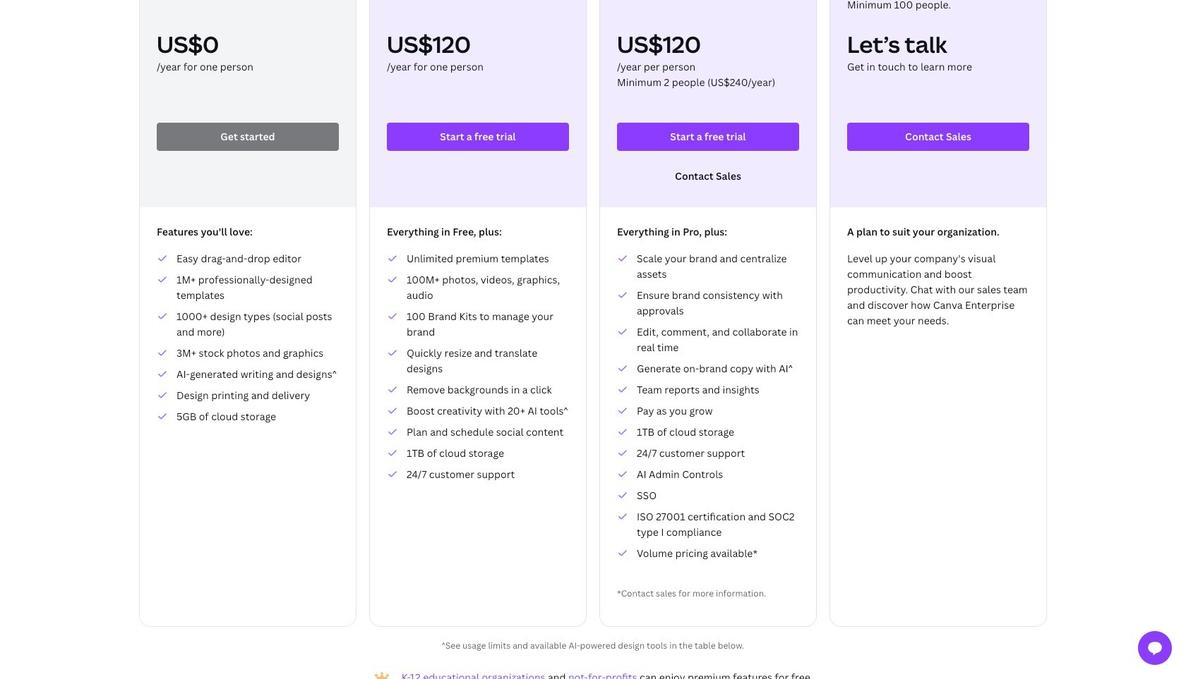 Task type: vqa. For each thing, say whether or not it's contained in the screenshot.
bottommost the the
no



Task type: locate. For each thing, give the bounding box(es) containing it.
open chat image
[[1147, 640, 1164, 657]]



